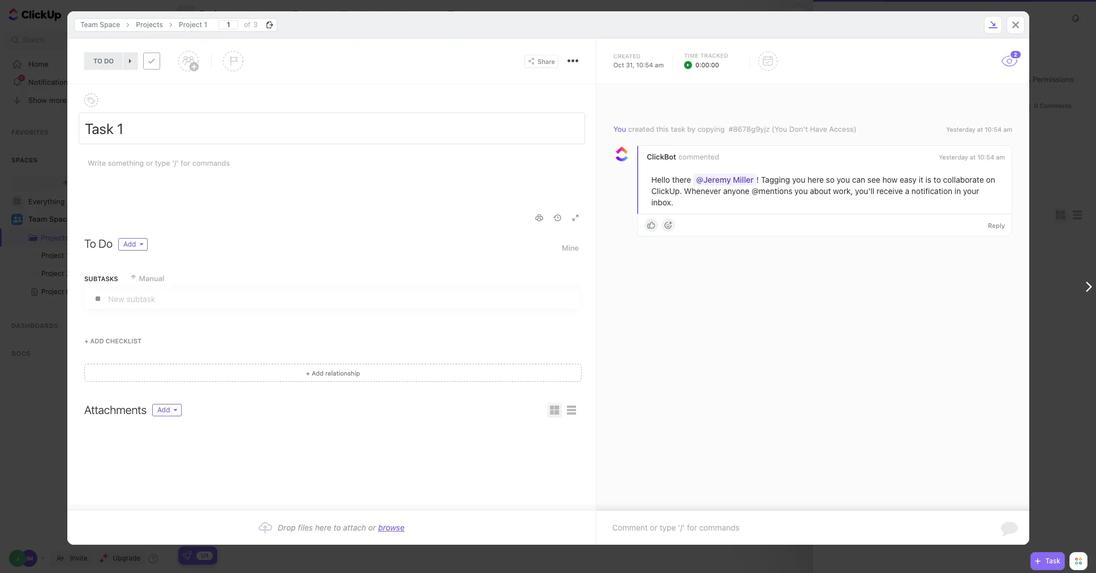 Task type: vqa. For each thing, say whether or not it's contained in the screenshot.
bottom 2
yes



Task type: locate. For each thing, give the bounding box(es) containing it.
3 for of 3
[[253, 20, 257, 29]]

hide closed button
[[1020, 223, 1076, 234]]

0 horizontal spatial here
[[315, 523, 331, 533]]

1 vertical spatial add button
[[152, 404, 181, 417]]

projects left to
[[41, 233, 69, 242]]

team inside the "sidebar" navigation
[[28, 215, 47, 224]]

⌘k
[[146, 36, 157, 44]]

1 vertical spatial task
[[226, 373, 243, 382]]

permissions
[[1033, 74, 1074, 83]]

0 vertical spatial projects link
[[130, 18, 168, 31]]

1 vertical spatial project 1 link
[[0, 247, 148, 265]]

task
[[226, 280, 243, 289], [226, 373, 243, 382], [1046, 557, 1061, 565]]

1 horizontal spatial projects
[[136, 20, 163, 29]]

0 vertical spatial 10:54
[[636, 61, 653, 68]]

0 vertical spatial share button
[[1049, 5, 1086, 23]]

onboarding checklist button image
[[183, 551, 192, 560]]

projects link up the ⌘k
[[130, 18, 168, 31]]

2 horizontal spatial 1
[[245, 280, 248, 289]]

home
[[28, 59, 49, 68]]

0 vertical spatial task
[[226, 280, 243, 289]]

1 horizontal spatial share button
[[1049, 5, 1086, 23]]

2 vertical spatial 1
[[245, 280, 248, 289]]

at
[[977, 126, 983, 133], [970, 153, 976, 161]]

0 vertical spatial share
[[1063, 10, 1082, 18]]

anyone
[[723, 186, 749, 196]]

0 horizontal spatial search
[[22, 36, 44, 44]]

in
[[954, 186, 961, 196]]

1 horizontal spatial share
[[1063, 10, 1082, 18]]

1 vertical spatial at
[[970, 153, 976, 161]]

1 vertical spatial projects
[[136, 20, 163, 29]]

1 horizontal spatial here
[[807, 175, 824, 185]]

+ left relationship
[[306, 369, 310, 377]]

0 vertical spatial project 1
[[179, 20, 207, 29]]

to inside ! tagging you here so you can see how easy it is to collaborate on clickup. whenever anyone @mentions you about work, you'll receive a notification in your inbox.
[[934, 175, 941, 185]]

add button for to do
[[118, 238, 147, 251]]

project 1 link inside task locations element
[[173, 18, 213, 31]]

1 horizontal spatial project 1 link
[[173, 18, 213, 31]]

am
[[655, 61, 664, 68], [1003, 126, 1012, 133], [996, 153, 1005, 161]]

1 vertical spatial 1
[[66, 251, 69, 260]]

hello
[[651, 175, 670, 185]]

projects link
[[130, 18, 168, 31], [1, 229, 136, 247]]

0 horizontal spatial 3
[[155, 270, 159, 277]]

yesterday at 10:54 am up collaborate
[[939, 153, 1005, 161]]

1 horizontal spatial search
[[190, 34, 212, 42]]

3
[[253, 20, 257, 29], [155, 270, 159, 277], [245, 373, 249, 382]]

project 1 inside the "sidebar" navigation
[[41, 251, 69, 260]]

on
[[986, 175, 995, 185]]

can
[[852, 175, 865, 185]]

team space inside the "sidebar" navigation
[[28, 215, 71, 224]]

0 vertical spatial project 1 link
[[173, 18, 213, 31]]

browse down the reply
[[1001, 253, 1028, 263]]

project up "project notes"
[[41, 269, 64, 278]]

1/4
[[200, 552, 209, 559]]

add
[[123, 240, 136, 248], [90, 337, 104, 345], [312, 369, 323, 377], [157, 406, 170, 414]]

2 horizontal spatial 3
[[253, 20, 257, 29]]

project 1 up project 2
[[41, 251, 69, 260]]

to right is
[[934, 175, 941, 185]]

projects for projects button
[[200, 9, 235, 19]]

search for search tasks...
[[190, 34, 212, 42]]

1 horizontal spatial +
[[306, 369, 310, 377]]

share button
[[1049, 5, 1086, 23], [524, 55, 558, 68]]

team space link
[[830, 14, 866, 22], [74, 18, 125, 31], [28, 211, 160, 229]]

list link
[[264, 0, 282, 28]]

0 horizontal spatial to
[[93, 57, 102, 65]]

1 vertical spatial project 1
[[41, 251, 69, 260]]

3 inside the "sidebar" navigation
[[155, 270, 159, 277]]

1 horizontal spatial 1
[[204, 20, 207, 29]]

1 horizontal spatial 3
[[245, 373, 249, 382]]

New subtask text field
[[108, 289, 578, 309]]

0 vertical spatial yesterday at 10:54 am
[[946, 126, 1012, 133]]

you right tagging
[[792, 175, 805, 185]]

notes
[[66, 288, 85, 296]]

1 vertical spatial +
[[306, 369, 310, 377]]

here
[[807, 175, 824, 185], [315, 523, 331, 533]]

attachments
[[830, 208, 893, 221], [84, 404, 146, 417]]

here up the about
[[807, 175, 824, 185]]

1 horizontal spatial browse
[[1001, 253, 1028, 263]]

team space inside task locations element
[[80, 20, 120, 29]]

0 vertical spatial am
[[655, 61, 664, 68]]

0 horizontal spatial +
[[84, 337, 88, 345]]

projects inside task locations element
[[136, 20, 163, 29]]

search tasks...
[[190, 34, 237, 42]]

about
[[810, 186, 831, 196]]

search
[[190, 34, 212, 42], [22, 36, 44, 44]]

! tagging you here so you can see how easy it is to collaborate on clickup. whenever anyone @mentions you about work, you'll receive a notification in your inbox.
[[651, 175, 997, 207]]

search inside the "sidebar" navigation
[[22, 36, 44, 44]]

1 vertical spatial attachments
[[84, 404, 146, 417]]

1 horizontal spatial space
[[100, 20, 120, 29]]

commented
[[678, 152, 719, 161]]

mine
[[562, 243, 579, 252]]

0 horizontal spatial team
[[28, 215, 47, 224]]

0 horizontal spatial share
[[537, 57, 555, 65]]

@jeremy miller button
[[693, 174, 756, 186]]

task for task 3
[[226, 373, 243, 382]]

31,
[[626, 61, 634, 68]]

1 vertical spatial share
[[537, 57, 555, 65]]

2 vertical spatial am
[[996, 153, 1005, 161]]

project
[[179, 20, 202, 29], [41, 251, 64, 260], [41, 269, 64, 278], [41, 288, 64, 296]]

2 vertical spatial to
[[333, 523, 341, 533]]

1 vertical spatial yesterday
[[939, 153, 968, 161]]

project 1 link up project 2
[[0, 247, 148, 265]]

hello there @jeremy miller
[[651, 175, 754, 185]]

2 vertical spatial 10:54
[[977, 153, 994, 161]]

0 vertical spatial at
[[977, 126, 983, 133]]

work,
[[833, 186, 853, 196]]

2 vertical spatial projects
[[41, 233, 69, 242]]

space
[[848, 14, 866, 22], [100, 20, 120, 29], [49, 215, 71, 224]]

1 horizontal spatial at
[[977, 126, 983, 133]]

files
[[298, 523, 313, 533]]

here right files
[[315, 523, 331, 533]]

dialog containing to do
[[67, 11, 1029, 545]]

space inside task locations element
[[100, 20, 120, 29]]

1 vertical spatial am
[[1003, 126, 1012, 133]]

to left do
[[93, 57, 102, 65]]

drop
[[278, 523, 295, 533]]

0 vertical spatial +
[[84, 337, 88, 345]]

0 vertical spatial 1
[[204, 20, 207, 29]]

0 horizontal spatial space
[[49, 215, 71, 224]]

projects link up project 2 link
[[1, 229, 136, 247]]

projects up set task position in this list number field
[[200, 9, 235, 19]]

you'll
[[855, 186, 874, 196]]

clickbot commented
[[647, 152, 719, 161]]

search up home
[[22, 36, 44, 44]]

3 inside task locations element
[[253, 20, 257, 29]]

0 vertical spatial browse
[[1001, 253, 1028, 263]]

minimize task image
[[988, 21, 998, 28]]

0 horizontal spatial at
[[970, 153, 976, 161]]

share
[[1063, 10, 1082, 18], [537, 57, 555, 65]]

0 vertical spatial add button
[[118, 238, 147, 251]]

projects up the ⌘k
[[136, 20, 163, 29]]

to left attach
[[333, 523, 341, 533]]

yesterday at 10:54 am up the on
[[946, 126, 1012, 133]]

0 horizontal spatial add button
[[118, 238, 147, 251]]

task 1 link
[[224, 275, 759, 294]]

2 horizontal spatial projects
[[200, 9, 235, 19]]

miller
[[733, 175, 754, 185]]

2 up "project notes"
[[66, 269, 70, 278]]

to
[[84, 237, 96, 250]]

0 horizontal spatial attachments
[[84, 404, 146, 417]]

2 vertical spatial 3
[[245, 373, 249, 382]]

share button inside task details element
[[524, 55, 558, 68]]

+ for + add relationship
[[306, 369, 310, 377]]

don't
[[789, 125, 808, 134]]

1 horizontal spatial project 1
[[179, 20, 207, 29]]

0:00:00
[[695, 61, 719, 68]]

team
[[830, 14, 846, 22], [80, 20, 98, 29], [28, 215, 47, 224]]

search for search
[[22, 36, 44, 44]]

access)
[[829, 125, 856, 134]]

yesterday at 10:54 am for you created this task by copying #8678g9yjz (you don't have access)
[[946, 126, 1012, 133]]

created
[[613, 53, 641, 59]]

0 horizontal spatial team space
[[28, 215, 71, 224]]

1 horizontal spatial attachments
[[830, 208, 893, 221]]

yesterday for you created this task by copying #8678g9yjz (you don't have access)
[[946, 126, 975, 133]]

1 vertical spatial 3
[[155, 270, 159, 277]]

or
[[368, 523, 376, 533]]

projects inside button
[[200, 9, 235, 19]]

hide
[[1032, 225, 1046, 232]]

1 horizontal spatial team
[[80, 20, 98, 29]]

0 vertical spatial attachments
[[830, 208, 893, 221]]

whenever
[[684, 186, 721, 196]]

0 horizontal spatial project 1 link
[[0, 247, 148, 265]]

project 1 link up search tasks...
[[173, 18, 213, 31]]

0 vertical spatial projects
[[200, 9, 235, 19]]

0 horizontal spatial projects
[[41, 233, 69, 242]]

search left tasks...
[[190, 34, 212, 42]]

to
[[93, 57, 102, 65], [934, 175, 941, 185], [333, 523, 341, 533]]

0 vertical spatial to
[[93, 57, 102, 65]]

1
[[204, 20, 207, 29], [66, 251, 69, 260], [245, 280, 248, 289]]

1 horizontal spatial 2
[[1014, 52, 1017, 58]]

sharing
[[997, 74, 1024, 83]]

project up search tasks...
[[179, 20, 202, 29]]

checklist
[[105, 337, 141, 345]]

0 horizontal spatial 1
[[66, 251, 69, 260]]

Search tasks... text field
[[190, 31, 284, 46]]

0 horizontal spatial browse
[[378, 523, 404, 533]]

project 1 inside task locations element
[[179, 20, 207, 29]]

task inside 'link'
[[226, 373, 243, 382]]

10:54
[[636, 61, 653, 68], [985, 126, 1002, 133], [977, 153, 994, 161]]

you
[[792, 175, 805, 185], [837, 175, 850, 185], [794, 186, 808, 196]]

projects
[[200, 9, 235, 19], [136, 20, 163, 29], [41, 233, 69, 242]]

0 vertical spatial here
[[807, 175, 824, 185]]

0 vertical spatial 2
[[1014, 52, 1017, 58]]

0 vertical spatial yesterday
[[946, 126, 975, 133]]

2 horizontal spatial space
[[848, 14, 866, 22]]

calendar link
[[352, 0, 390, 28]]

favorites
[[11, 128, 48, 136]]

project up project 2
[[41, 251, 64, 260]]

+ left checklist
[[84, 337, 88, 345]]

Set task position in this List number field
[[218, 20, 238, 29]]

have
[[810, 125, 827, 134]]

1 vertical spatial yesterday at 10:54 am
[[939, 153, 1005, 161]]

browse right 'or'
[[378, 523, 404, 533]]

3 inside 'link'
[[245, 373, 249, 382]]

0 horizontal spatial 2
[[66, 269, 70, 278]]

browse link
[[378, 523, 404, 533]]

1 horizontal spatial team space
[[80, 20, 120, 29]]

1 vertical spatial 10:54
[[985, 126, 1002, 133]]

see
[[867, 175, 880, 185]]

subtasks
[[84, 275, 118, 282]]

2 horizontal spatial to
[[934, 175, 941, 185]]

drop files here to attach or browse
[[278, 523, 404, 533]]

dialog
[[67, 11, 1029, 545]]

onboarding checklist button element
[[183, 551, 192, 560]]

0 horizontal spatial share button
[[524, 55, 558, 68]]

1 horizontal spatial add button
[[152, 404, 181, 417]]

1 vertical spatial 2
[[66, 269, 70, 278]]

yesterday at 10:54 am
[[946, 126, 1012, 133], [939, 153, 1005, 161]]

a
[[905, 186, 909, 196]]

notifications link
[[0, 73, 170, 91]]

1 vertical spatial share button
[[524, 55, 558, 68]]

inbox.
[[651, 198, 673, 207]]

is
[[925, 175, 931, 185]]

to inside dropdown button
[[93, 57, 102, 65]]

table link
[[458, 0, 483, 28]]

easy
[[900, 175, 916, 185]]

attachments inside task body element
[[84, 404, 146, 417]]

2 up sharing
[[1014, 52, 1017, 58]]

projects link inside task locations element
[[130, 18, 168, 31]]

1 vertical spatial browse
[[378, 523, 404, 533]]

0 vertical spatial 3
[[253, 20, 257, 29]]

project 1 up search tasks...
[[179, 20, 207, 29]]

1 vertical spatial to
[[934, 175, 941, 185]]

project down project 2
[[41, 288, 64, 296]]

10:54 for commented
[[977, 153, 994, 161]]

0 horizontal spatial project 1
[[41, 251, 69, 260]]



Task type: describe. For each thing, give the bounding box(es) containing it.
2 button
[[1001, 50, 1022, 67]]

10:54 inside created oct 31, 10:54 am
[[636, 61, 653, 68]]

comments
[[1040, 102, 1072, 109]]

there
[[672, 175, 691, 185]]

task 3
[[226, 373, 249, 382]]

time
[[684, 52, 698, 59]]

Edit task name text field
[[85, 119, 579, 138]]

browse inside dialog
[[378, 523, 404, 533]]

am inside created oct 31, 10:54 am
[[655, 61, 664, 68]]

clickbot
[[647, 152, 676, 161]]

reply
[[988, 222, 1005, 229]]

attach
[[343, 523, 366, 533]]

#8678g9yjz
[[728, 125, 770, 134]]

you left the about
[[794, 186, 808, 196]]

project for project notes link
[[41, 288, 64, 296]]

@mentions
[[751, 186, 792, 196]]

here inside ! tagging you here so you can see how easy it is to collaborate on clickup. whenever anyone @mentions you about work, you'll receive a notification in your inbox.
[[807, 175, 824, 185]]

project inside task locations element
[[179, 20, 202, 29]]

everything
[[28, 197, 65, 206]]

share inside task details element
[[537, 57, 555, 65]]

sharing & permissions
[[997, 74, 1074, 83]]

favorites button
[[0, 118, 170, 145]]

project 2
[[41, 269, 70, 278]]

1 inside task locations element
[[204, 20, 207, 29]]

user friends image
[[13, 216, 21, 223]]

task for task 1
[[226, 280, 243, 289]]

team inside task locations element
[[80, 20, 98, 29]]

list info image
[[239, 71, 246, 77]]

am for commented
[[996, 153, 1005, 161]]

10:54 for created
[[985, 126, 1002, 133]]

+ add relationship
[[306, 369, 360, 377]]

space inside the "sidebar" navigation
[[49, 215, 71, 224]]

of
[[244, 20, 250, 29]]

task details element
[[67, 38, 1029, 84]]

of 3
[[244, 20, 257, 29]]

by
[[687, 125, 695, 134]]

hide closed
[[1032, 225, 1073, 232]]

1 vertical spatial here
[[315, 523, 331, 533]]

2 vertical spatial task
[[1046, 557, 1061, 565]]

so
[[826, 175, 834, 185]]

0:00:00 button
[[684, 60, 735, 70]]

manual button
[[129, 269, 164, 288]]

upgrade
[[113, 554, 140, 563]]

yesterday at 10:54 am for clickbot commented
[[939, 153, 1005, 161]]

at for clickbot commented
[[970, 153, 976, 161]]

clickup.
[[651, 186, 682, 196]]

@jeremy
[[696, 175, 731, 185]]

you
[[613, 125, 626, 134]]

gantt
[[412, 9, 432, 19]]

project 2 link
[[0, 265, 148, 283]]

show
[[28, 95, 47, 104]]

yesterday for clickbot commented
[[939, 153, 968, 161]]

to do
[[93, 57, 114, 65]]

1 vertical spatial projects link
[[1, 229, 136, 247]]

how
[[882, 175, 897, 185]]

+ for + add checklist
[[84, 337, 88, 345]]

2 inside dropdown button
[[1014, 52, 1017, 58]]

task settings image
[[571, 59, 574, 62]]

projects inside the "sidebar" navigation
[[41, 233, 69, 242]]

2 horizontal spatial team
[[830, 14, 846, 22]]

2 inside the "sidebar" navigation
[[66, 269, 70, 278]]

automations
[[979, 10, 1021, 18]]

home link
[[0, 55, 170, 73]]

add button for attachments
[[152, 404, 181, 417]]

tracked
[[700, 52, 728, 59]]

task body element
[[67, 84, 596, 511]]

task 1
[[226, 280, 248, 289]]

invite
[[70, 554, 87, 563]]

oct
[[613, 61, 624, 68]]

set priority image
[[223, 51, 243, 71]]

!
[[756, 175, 759, 185]]

notification
[[911, 186, 952, 196]]

&
[[1026, 74, 1031, 83]]

1 horizontal spatial to
[[333, 523, 341, 533]]

to do button
[[84, 53, 123, 70]]

set priority element
[[223, 51, 243, 71]]

2 horizontal spatial team space
[[830, 14, 866, 22]]

project for left 'project 1' link
[[41, 251, 64, 260]]

do
[[104, 57, 114, 65]]

mine link
[[562, 238, 579, 258]]

board
[[304, 9, 326, 19]]

list
[[264, 9, 278, 19]]

you created this task by copying #8678g9yjz (you don't have access)
[[613, 125, 856, 134]]

(you
[[772, 125, 787, 134]]

at for you created this task by copying #8678g9yjz (you don't have access)
[[977, 126, 983, 133]]

am for created
[[1003, 126, 1012, 133]]

relationship
[[325, 369, 360, 377]]

3 for task 3
[[245, 373, 249, 382]]

project for project 2 link
[[41, 269, 64, 278]]

projects button
[[195, 2, 235, 27]]

task
[[671, 125, 685, 134]]

table
[[458, 9, 478, 19]]

sidebar navigation
[[0, 0, 170, 573]]

project notes link
[[0, 283, 148, 301]]

created
[[628, 125, 654, 134]]

1 inside the "sidebar" navigation
[[66, 251, 69, 260]]

calendar
[[352, 9, 385, 19]]

task locations element
[[67, 11, 1029, 38]]

upgrade link
[[95, 551, 145, 567]]

task history region
[[596, 84, 1029, 511]]

created oct 31, 10:54 am
[[613, 53, 664, 68]]

+ add checklist
[[84, 337, 141, 345]]

closed
[[1048, 225, 1073, 232]]

you up work,
[[837, 175, 850, 185]]

manual
[[139, 274, 164, 283]]

show more
[[28, 95, 67, 104]]

everything link
[[0, 192, 170, 211]]

notifications
[[28, 77, 72, 86]]

gantt link
[[412, 0, 437, 28]]

projects for "projects" link inside task locations element
[[136, 20, 163, 29]]

receive
[[876, 186, 903, 196]]

time tracked
[[684, 52, 728, 59]]

dashboards
[[11, 322, 58, 329]]

collaborate
[[943, 175, 984, 185]]

copying
[[697, 125, 725, 134]]

tagging
[[761, 175, 790, 185]]

sharing & permissions link
[[979, 72, 1079, 87]]



